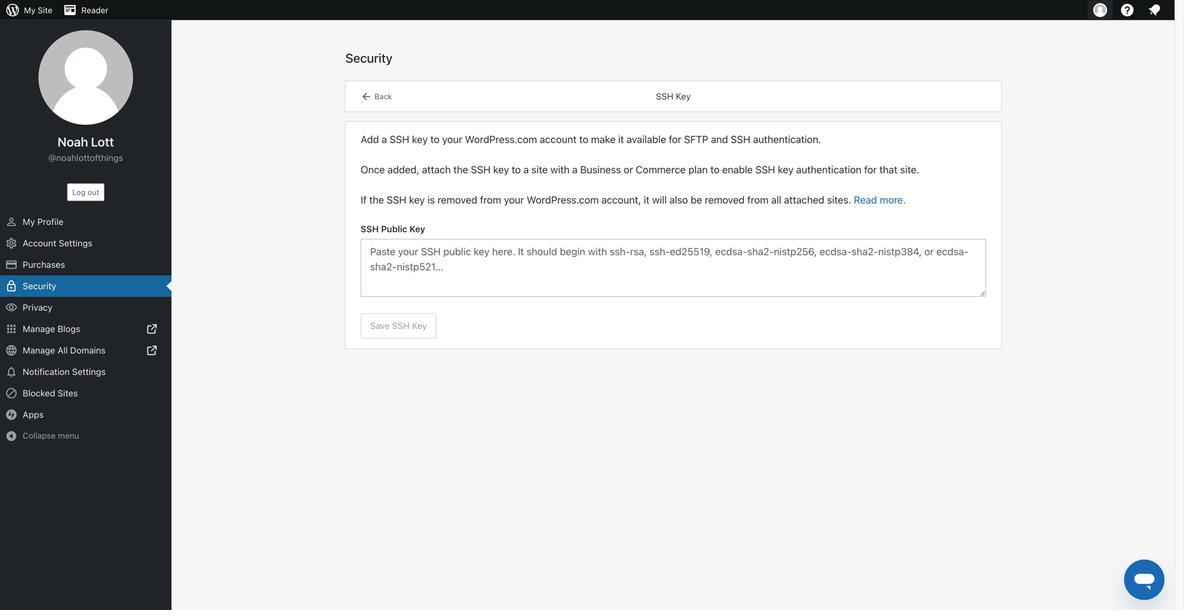 Task type: locate. For each thing, give the bounding box(es) containing it.
account
[[540, 133, 577, 145]]

notification settings link
[[0, 361, 172, 383]]

authentication.
[[753, 133, 822, 145]]

0 horizontal spatial the
[[369, 194, 384, 206]]

security up privacy
[[23, 281, 56, 291]]

security up back link
[[346, 50, 393, 65]]

a
[[382, 133, 387, 145], [524, 164, 529, 176], [573, 164, 578, 176]]

add
[[361, 133, 379, 145]]

ssh
[[656, 91, 674, 102], [390, 133, 410, 145], [731, 133, 751, 145], [471, 164, 491, 176], [756, 164, 776, 176], [387, 194, 407, 206], [361, 224, 379, 234], [392, 321, 410, 331]]

plan
[[689, 164, 708, 176]]

key for save ssh key
[[412, 321, 427, 331]]

ssh right save
[[392, 321, 410, 331]]

key inside ssh public key group
[[410, 224, 425, 234]]

0 vertical spatial manage
[[23, 324, 55, 334]]

manage
[[23, 324, 55, 334], [23, 345, 55, 356]]

0 vertical spatial my
[[24, 5, 35, 15]]

manage your notifications image
[[1147, 3, 1163, 18]]

1 horizontal spatial the
[[454, 164, 468, 176]]

my left site
[[24, 5, 35, 15]]

1 vertical spatial security
[[23, 281, 56, 291]]

settings down my profile link
[[59, 238, 92, 249]]

a right add
[[382, 133, 387, 145]]

settings image
[[5, 237, 18, 250]]

2 vertical spatial key
[[412, 321, 427, 331]]

1 vertical spatial the
[[369, 194, 384, 206]]

1 vertical spatial wordpress.com
[[527, 194, 599, 206]]

1 horizontal spatial removed
[[705, 194, 745, 206]]

removed
[[438, 194, 478, 206], [705, 194, 745, 206]]

0 vertical spatial for
[[669, 133, 682, 145]]

key inside save ssh key button
[[412, 321, 427, 331]]

account settings
[[23, 238, 92, 249]]

privacy link
[[0, 297, 172, 319]]

1 vertical spatial key
[[410, 224, 425, 234]]

manage blogs
[[23, 324, 80, 334]]

it for will
[[644, 194, 650, 206]]

from right is
[[480, 194, 502, 206]]

it
[[619, 133, 624, 145], [644, 194, 650, 206]]

1 vertical spatial manage
[[23, 345, 55, 356]]

all
[[772, 194, 782, 206]]

for left that
[[865, 164, 877, 176]]

security main content
[[346, 50, 1002, 349]]

purchases link
[[0, 254, 172, 276]]

it right make
[[619, 133, 624, 145]]

my site
[[24, 5, 52, 15]]

my
[[24, 5, 35, 15], [23, 217, 35, 227]]

if
[[361, 194, 367, 206]]

collapse menu link
[[0, 426, 172, 447]]

0 horizontal spatial removed
[[438, 194, 478, 206]]

ssh right and
[[731, 133, 751, 145]]

1 manage from the top
[[23, 324, 55, 334]]

manage up the notification
[[23, 345, 55, 356]]

key
[[676, 91, 691, 102], [410, 224, 425, 234], [412, 321, 427, 331]]

out
[[88, 188, 99, 197]]

all
[[58, 345, 68, 356]]

ssh public key
[[361, 224, 425, 234]]

1 horizontal spatial it
[[644, 194, 650, 206]]

add a ssh key to your wordpress.com account to make it available for sftp and ssh authentication.
[[361, 133, 822, 145]]

apps image
[[5, 323, 18, 336]]

blocked
[[23, 388, 55, 399]]

security
[[346, 50, 393, 65], [23, 281, 56, 291]]

to left make
[[580, 133, 589, 145]]

the right the attach
[[454, 164, 468, 176]]

noah
[[58, 134, 88, 149]]

0 horizontal spatial from
[[480, 194, 502, 206]]

a right with
[[573, 164, 578, 176]]

lott
[[91, 134, 114, 149]]

my profile image
[[1094, 3, 1108, 17]]

1 horizontal spatial for
[[865, 164, 877, 176]]

1 horizontal spatial from
[[748, 194, 769, 206]]

collapse menu
[[23, 431, 79, 441]]

noahlottofthings
[[56, 153, 123, 163]]

1 vertical spatial it
[[644, 194, 650, 206]]

for left sftp
[[669, 133, 682, 145]]

log out button
[[67, 184, 104, 201]]

it for available
[[619, 133, 624, 145]]

to
[[431, 133, 440, 145], [580, 133, 589, 145], [512, 164, 521, 176], [711, 164, 720, 176]]

back
[[375, 92, 392, 101]]

to left site
[[512, 164, 521, 176]]

2 manage from the top
[[23, 345, 55, 356]]

authentication
[[797, 164, 862, 176]]

my profile link
[[0, 211, 172, 233]]

wordpress.com
[[465, 133, 537, 145], [527, 194, 599, 206]]

purchases
[[23, 260, 65, 270]]

person image
[[5, 216, 18, 228]]

wordpress.com down with
[[527, 194, 599, 206]]

0 horizontal spatial security
[[23, 281, 56, 291]]

sftp
[[684, 133, 709, 145]]

1 horizontal spatial a
[[524, 164, 529, 176]]

blocked sites
[[23, 388, 78, 399]]

0 horizontal spatial it
[[619, 133, 624, 145]]

1 horizontal spatial security
[[346, 50, 393, 65]]

2 from from the left
[[748, 194, 769, 206]]

1 horizontal spatial your
[[504, 194, 524, 206]]

also
[[670, 194, 688, 206]]

from
[[480, 194, 502, 206], [748, 194, 769, 206]]

0 vertical spatial wordpress.com
[[465, 133, 537, 145]]

wordpress.com up site
[[465, 133, 537, 145]]

1 vertical spatial your
[[504, 194, 524, 206]]

0 vertical spatial settings
[[59, 238, 92, 249]]

it left will
[[644, 194, 650, 206]]

1 vertical spatial settings
[[72, 367, 106, 377]]

the right if
[[369, 194, 384, 206]]

removed right is
[[438, 194, 478, 206]]

settings down domains
[[72, 367, 106, 377]]

settings for notification settings
[[72, 367, 106, 377]]

once added, attach the ssh key to a site with a business or commerce plan to enable ssh key authentication for that site.
[[361, 164, 920, 176]]

key up sftp
[[676, 91, 691, 102]]

0 vertical spatial the
[[454, 164, 468, 176]]

key right public
[[410, 224, 425, 234]]

log out
[[72, 188, 99, 197]]

attach
[[422, 164, 451, 176]]

0 horizontal spatial your
[[442, 133, 463, 145]]

manage down privacy
[[23, 324, 55, 334]]

settings
[[59, 238, 92, 249], [72, 367, 106, 377]]

ssh left public
[[361, 224, 379, 234]]

key right save
[[412, 321, 427, 331]]

ssh up public
[[387, 194, 407, 206]]

my profile
[[23, 217, 63, 227]]

your
[[442, 133, 463, 145], [504, 194, 524, 206]]

for
[[669, 133, 682, 145], [865, 164, 877, 176]]

a left site
[[524, 164, 529, 176]]

from left all
[[748, 194, 769, 206]]

my right person 'image'
[[23, 217, 35, 227]]

noah lott image
[[38, 30, 133, 125]]

0 vertical spatial it
[[619, 133, 624, 145]]

notification settings
[[23, 367, 106, 377]]

0 vertical spatial security
[[346, 50, 393, 65]]

removed right be
[[705, 194, 745, 206]]

and
[[711, 133, 728, 145]]

manage all domains link
[[0, 340, 172, 361]]

1 vertical spatial my
[[23, 217, 35, 227]]

account
[[23, 238, 56, 249]]



Task type: vqa. For each thing, say whether or not it's contained in the screenshot.
Pages link
no



Task type: describe. For each thing, give the bounding box(es) containing it.
blocked sites link
[[0, 383, 172, 404]]

help image
[[1120, 3, 1135, 18]]

commerce
[[636, 164, 686, 176]]

sites
[[58, 388, 78, 399]]

site
[[532, 164, 548, 176]]

ssh up available
[[656, 91, 674, 102]]

sites.
[[827, 194, 852, 206]]

key left is
[[409, 194, 425, 206]]

read
[[854, 194, 878, 206]]

ssh right the attach
[[471, 164, 491, 176]]

manage for manage blogs
[[23, 324, 55, 334]]

public
[[381, 224, 408, 234]]

1 vertical spatial for
[[865, 164, 877, 176]]

to up the attach
[[431, 133, 440, 145]]

is
[[428, 194, 435, 206]]

SSH Public Key text field
[[361, 239, 987, 297]]

2 horizontal spatial a
[[573, 164, 578, 176]]

ssh right enable
[[756, 164, 776, 176]]

to right the plan
[[711, 164, 720, 176]]

account,
[[602, 194, 641, 206]]

log
[[72, 188, 86, 197]]

0 vertical spatial key
[[676, 91, 691, 102]]

apps link
[[0, 404, 172, 426]]

1 from from the left
[[480, 194, 502, 206]]

ssh inside ssh public key group
[[361, 224, 379, 234]]

reader
[[81, 5, 108, 15]]

settings for account settings
[[59, 238, 92, 249]]

enable
[[723, 164, 753, 176]]

noah lott @ noahlottofthings
[[48, 134, 123, 163]]

account settings link
[[0, 233, 172, 254]]

be
[[691, 194, 703, 206]]

notifications image
[[5, 366, 18, 378]]

business
[[581, 164, 621, 176]]

that
[[880, 164, 898, 176]]

read more. link
[[854, 194, 906, 206]]

apps
[[23, 410, 44, 420]]

menu
[[58, 431, 79, 441]]

credit_card image
[[5, 259, 18, 271]]

make
[[591, 133, 616, 145]]

privacy
[[23, 302, 52, 313]]

available
[[627, 133, 667, 145]]

back link
[[361, 88, 392, 105]]

0 vertical spatial your
[[442, 133, 463, 145]]

my for my profile
[[23, 217, 35, 227]]

will
[[652, 194, 667, 206]]

collapse
[[23, 431, 56, 441]]

manage all domains
[[23, 345, 106, 356]]

block image
[[5, 387, 18, 400]]

once
[[361, 164, 385, 176]]

ssh right add
[[390, 133, 410, 145]]

key up added, at left
[[412, 133, 428, 145]]

manage for manage all domains
[[23, 345, 55, 356]]

if the ssh key is removed from your wordpress.com account, it will also be removed from all attached sites. read more.
[[361, 194, 906, 206]]

visibility image
[[5, 302, 18, 314]]

@
[[48, 153, 56, 163]]

key for ssh public key
[[410, 224, 425, 234]]

0 horizontal spatial a
[[382, 133, 387, 145]]

my site link
[[0, 0, 57, 20]]

0 horizontal spatial for
[[669, 133, 682, 145]]

added,
[[388, 164, 420, 176]]

or
[[624, 164, 633, 176]]

key down authentication.
[[778, 164, 794, 176]]

notification
[[23, 367, 70, 377]]

security link
[[0, 276, 172, 297]]

with
[[551, 164, 570, 176]]

language image
[[5, 344, 18, 357]]

reader link
[[57, 0, 113, 20]]

save
[[370, 321, 390, 331]]

ssh public key group
[[361, 223, 987, 301]]

security inside main content
[[346, 50, 393, 65]]

lock image
[[5, 280, 18, 293]]

more.
[[880, 194, 906, 206]]

save ssh key button
[[361, 314, 437, 339]]

my for my site
[[24, 5, 35, 15]]

2 removed from the left
[[705, 194, 745, 206]]

site
[[38, 5, 52, 15]]

key left site
[[494, 164, 509, 176]]

ssh key
[[656, 91, 691, 102]]

profile
[[37, 217, 63, 227]]

attached
[[784, 194, 825, 206]]

blogs
[[58, 324, 80, 334]]

site.
[[901, 164, 920, 176]]

1 removed from the left
[[438, 194, 478, 206]]

domains
[[70, 345, 106, 356]]

ssh inside save ssh key button
[[392, 321, 410, 331]]

manage blogs link
[[0, 319, 172, 340]]

save ssh key
[[370, 321, 427, 331]]



